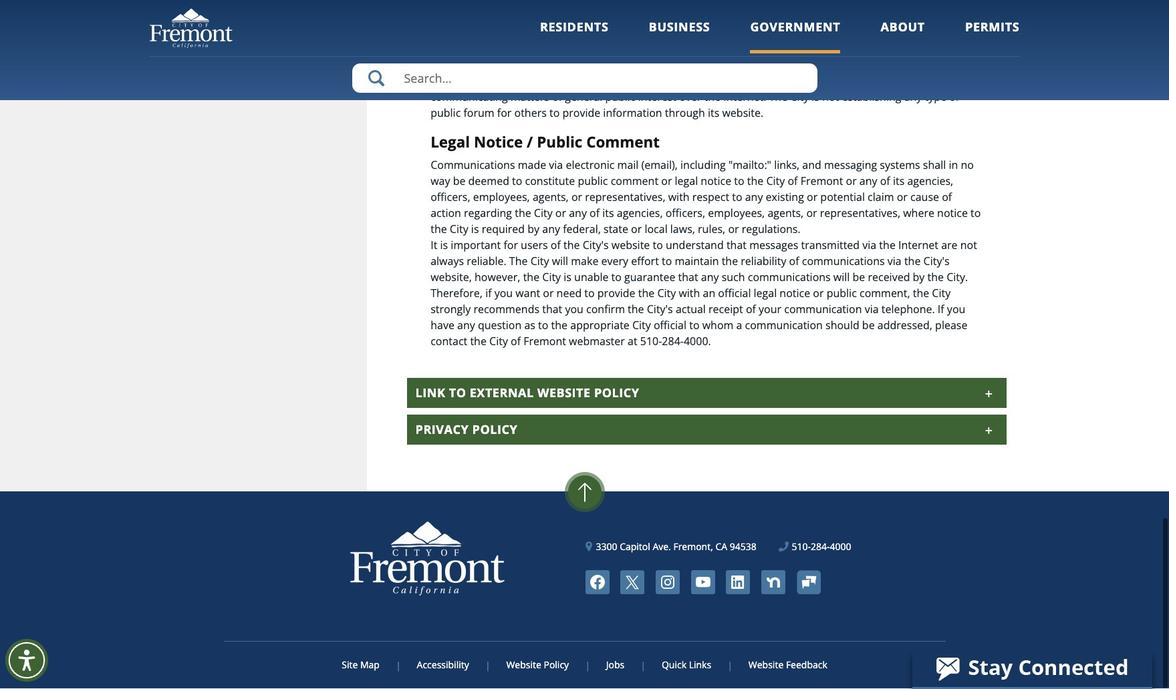 Task type: vqa. For each thing, say whether or not it's contained in the screenshot.
information
yes



Task type: locate. For each thing, give the bounding box(es) containing it.
and up non-
[[610, 5, 629, 20]]

shall
[[923, 159, 946, 173]]

1 horizontal spatial 284-
[[811, 541, 830, 554]]

1 vertical spatial in
[[949, 159, 958, 173]]

284- up footer my icon
[[811, 541, 830, 554]]

website feedback link
[[731, 660, 828, 672]]

0 vertical spatial agents,
[[533, 191, 569, 206]]

for
[[650, 74, 665, 89], [497, 106, 512, 121], [504, 239, 518, 254]]

ave.
[[653, 541, 671, 554]]

local
[[645, 223, 668, 238]]

1 vertical spatial be
[[853, 271, 865, 286]]

rules,
[[698, 223, 726, 238]]

the up such
[[722, 255, 738, 270]]

1 horizontal spatial you
[[565, 303, 584, 318]]

0 horizontal spatial you
[[495, 287, 513, 302]]

1 horizontal spatial information
[[603, 106, 662, 121]]

city's down are
[[924, 255, 950, 270]]

the down "mailto:"
[[747, 175, 764, 189]]

provide down general
[[563, 106, 601, 121]]

tab list
[[407, 0, 1007, 446]]

comment,
[[860, 287, 910, 302]]

by right received
[[913, 271, 925, 286]]

1 vertical spatial information
[[603, 106, 662, 121]]

site map link
[[342, 660, 397, 672]]

reliable.
[[467, 255, 507, 270]]

city up "if"
[[932, 287, 951, 302]]

or right existing
[[807, 191, 818, 206]]

1 vertical spatial agencies,
[[617, 207, 663, 222]]

will left make
[[552, 255, 568, 270]]

website
[[627, 48, 687, 68], [537, 386, 591, 402], [506, 660, 541, 672], [749, 660, 784, 672]]

1 horizontal spatial agents,
[[768, 207, 804, 222]]

forum
[[464, 106, 495, 121]]

2 vertical spatial for
[[504, 239, 518, 254]]

its down 'systems'
[[893, 175, 905, 189]]

the left internet
[[879, 239, 896, 254]]

systems
[[880, 159, 920, 173]]

privacy
[[416, 422, 469, 438]]

always
[[431, 255, 464, 270]]

to down unable
[[585, 287, 595, 302]]

public
[[605, 90, 635, 105], [431, 106, 461, 121], [578, 175, 608, 189], [827, 287, 857, 302]]

regulations.
[[742, 223, 801, 238]]

2 horizontal spatial that
[[727, 239, 747, 254]]

510-284-4000 link
[[779, 541, 851, 555]]

0 vertical spatial will
[[552, 255, 568, 270]]

0 horizontal spatial official
[[654, 319, 687, 334]]

the up want
[[523, 271, 540, 286]]

to down no
[[971, 207, 981, 222]]

you down need on the top left of the page
[[565, 303, 584, 318]]

with up actual at the top right of the page
[[679, 287, 700, 302]]

policy
[[594, 386, 640, 402], [472, 422, 518, 438], [544, 660, 569, 672]]

for down required
[[504, 239, 518, 254]]

0 vertical spatial legal
[[675, 175, 698, 189]]

jobs
[[606, 660, 625, 672]]

1 vertical spatial provide
[[598, 287, 636, 302]]

website,
[[431, 271, 472, 286]]

0 horizontal spatial officers,
[[431, 191, 470, 206]]

website inside "city's exclusive use of the website the city of fremont's website is maintained for the exclusive use and control of the city of fremont in communicating matters of general public interest over the internet. the city is not establishing any type of public forum for others to provide information through its website."
[[627, 48, 687, 68]]

1 vertical spatial employees,
[[708, 207, 765, 222]]

footer li icon image
[[726, 572, 750, 596]]

that down the maintain
[[678, 271, 698, 286]]

official down actual at the top right of the page
[[654, 319, 687, 334]]

510- inside legal notice / public comment communications made via electronic mail (email), including "mailto:" links, and messaging systems shall in no way be deemed to constitute public comment or legal notice to the city of fremont or any of its agencies, officers, employees, agents, or representatives, with respect to any existing or potential claim or cause of action regarding the city or any of its agencies, officers, employees, agents, or representatives, where notice to the city is required by any federal, state or local laws, rules, or regulations. it is important for users of the city's website to understand that messages transmitted via the internet are not always reliable. the city will make every effort to maintain the reliability of communications via the city's website, however, the city is unable to guarantee that any such communications will be received by the city. therefore, if you want or need to provide the city with an official legal notice or public comment, the city strongly recommends that you confirm the city's actual receipt of your communication via telephone. if you have any question as to the appropriate city official to whom a communication should be addressed, please contact the city of fremont webmaster at 510-284-4000.
[[640, 335, 662, 350]]

you right if
[[495, 287, 513, 302]]

provide up 'confirm' at the right top of page
[[598, 287, 636, 302]]

city's up make
[[583, 239, 609, 254]]

0 vertical spatial 510-
[[640, 335, 662, 350]]

0 horizontal spatial in
[[927, 74, 936, 89]]

of down messages
[[789, 255, 799, 270]]

addressed,
[[878, 319, 933, 334]]

be left received
[[853, 271, 865, 286]]

you right "if"
[[947, 303, 966, 318]]

284- down actual at the top right of the page
[[662, 335, 684, 350]]

1 vertical spatial its
[[893, 175, 905, 189]]

website inside "city's exclusive use of the website the city of fremont's website is maintained for the exclusive use and control of the city of fremont in communicating matters of general public interest over the internet. the city is not establishing any type of public forum for others to provide information through its website."
[[539, 74, 577, 89]]

public down maintained
[[605, 90, 635, 105]]

constitute
[[525, 175, 575, 189]]

1 vertical spatial a
[[736, 319, 742, 334]]

map
[[360, 660, 380, 672]]

legal down including
[[675, 175, 698, 189]]

1 horizontal spatial 510-
[[792, 541, 811, 554]]

of right type
[[949, 90, 960, 105]]

non-
[[619, 21, 642, 36]]

communications down transmitted
[[802, 255, 885, 270]]

policy down external
[[472, 422, 518, 438]]

0 vertical spatial information
[[533, 21, 592, 36]]

accessibility link
[[399, 660, 487, 672]]

1 horizontal spatial agencies,
[[908, 175, 954, 189]]

510-
[[640, 335, 662, 350], [792, 541, 811, 554]]

general
[[565, 90, 603, 105]]

agents, down existing
[[768, 207, 804, 222]]

website up effort
[[612, 239, 650, 254]]

1 vertical spatial will
[[834, 271, 850, 286]]

public
[[537, 132, 583, 153]]

messages
[[750, 239, 799, 254]]

communications down reliability
[[748, 271, 831, 286]]

its right through
[[708, 106, 720, 121]]

1 vertical spatial notice
[[937, 207, 968, 222]]

not inside "city's exclusive use of the website the city of fremont's website is maintained for the exclusive use and control of the city of fremont in communicating matters of general public interest over the internet. the city is not establishing any type of public forum for others to provide information through its website."
[[822, 90, 839, 105]]

2 vertical spatial and
[[803, 159, 822, 173]]

to right respect
[[732, 191, 743, 206]]

0 vertical spatial not
[[822, 90, 839, 105]]

city's exclusive use of the website the city of fremont's website is maintained for the exclusive use and control of the city of fremont in communicating matters of general public interest over the internet. the city is not establishing any type of public forum for others to provide information through its website.
[[431, 48, 960, 121]]

0 horizontal spatial fremont
[[524, 335, 566, 350]]

quick links
[[662, 660, 711, 672]]

and inside "city's exclusive use of the website the city of fremont's website is maintained for the exclusive use and control of the city of fremont in communicating matters of general public interest over the internet. the city is not establishing any type of public forum for others to provide information through its website."
[[755, 74, 774, 89]]

the down internet
[[905, 255, 921, 270]]

provide inside "city's exclusive use of the website the city of fremont's website is maintained for the exclusive use and control of the city of fremont in communicating matters of general public interest over the internet. the city is not establishing any type of public forum for others to provide information through its website."
[[563, 106, 601, 121]]

employees, down the deemed
[[473, 191, 530, 206]]

1 horizontal spatial its
[[708, 106, 720, 121]]

government link
[[750, 19, 841, 53]]

its inside "city's exclusive use of the website the city of fremont's website is maintained for the exclusive use and control of the city of fremont in communicating matters of general public interest over the internet. the city is not establishing any type of public forum for others to provide information through its website."
[[708, 106, 720, 121]]

by up users
[[528, 223, 540, 238]]

2 horizontal spatial fremont
[[881, 74, 924, 89]]

external
[[470, 386, 534, 402]]

"mirror"
[[442, 21, 482, 36]]

footer fb icon image
[[585, 572, 610, 596]]

the down exclusive
[[704, 90, 721, 105]]

1 horizontal spatial notice
[[780, 287, 810, 302]]

0 vertical spatial officers,
[[431, 191, 470, 206]]

via
[[549, 159, 563, 173], [863, 239, 877, 254], [888, 255, 902, 270], [865, 303, 879, 318]]

1 vertical spatial agents,
[[768, 207, 804, 222]]

at
[[628, 335, 638, 350]]

footer yt icon image
[[691, 572, 715, 596]]

a right 'on'
[[611, 21, 617, 36]]

1 vertical spatial the
[[769, 90, 788, 105]]

footer ig icon image
[[656, 572, 680, 596]]

/
[[527, 132, 533, 153]]

2 horizontal spatial you
[[947, 303, 966, 318]]

type
[[925, 90, 947, 105]]

and inside legal notice / public comment communications made via electronic mail (email), including "mailto:" links, and messaging systems shall in no way be deemed to constitute public comment or legal notice to the city of fremont or any of its agencies, officers, employees, agents, or representatives, with respect to any existing or potential claim or cause of action regarding the city or any of its agencies, officers, employees, agents, or representatives, where notice to the city is required by any federal, state or local laws, rules, or regulations. it is important for users of the city's website to understand that messages transmitted via the internet are not always reliable. the city will make every effort to maintain the reliability of communications via the city's website, however, the city is unable to guarantee that any such communications will be received by the city. therefore, if you want or need to provide the city with an official legal notice or public comment, the city strongly recommends that you confirm the city's actual receipt of your communication via telephone. if you have any question as to the appropriate city official to whom a communication should be addressed, please contact the city of fremont webmaster at 510-284-4000.
[[803, 159, 822, 173]]

and right use at the top right of page
[[755, 74, 774, 89]]

2 horizontal spatial and
[[803, 159, 822, 173]]

state
[[604, 223, 628, 238]]

not
[[822, 90, 839, 105], [961, 239, 977, 254]]

reliability
[[741, 255, 787, 270]]

will down transmitted
[[834, 271, 850, 286]]

official down such
[[718, 287, 751, 302]]

in left no
[[949, 159, 958, 173]]

the down guarantee at the top right of page
[[638, 287, 655, 302]]

0 vertical spatial and
[[610, 5, 629, 20]]

respect
[[693, 191, 729, 206]]

0 horizontal spatial website
[[539, 74, 577, 89]]

you
[[495, 287, 513, 302], [565, 303, 584, 318], [947, 303, 966, 318]]

to right link
[[449, 386, 466, 402]]

website down use
[[539, 74, 577, 89]]

1 vertical spatial not
[[961, 239, 977, 254]]

284-
[[662, 335, 684, 350], [811, 541, 830, 554]]

are
[[941, 239, 958, 254]]

unable
[[574, 271, 609, 286]]

510- up footer my icon
[[792, 541, 811, 554]]

0 vertical spatial fremont
[[881, 74, 924, 89]]

1 vertical spatial with
[[679, 287, 700, 302]]

2 vertical spatial its
[[603, 207, 614, 222]]

0 horizontal spatial 284-
[[662, 335, 684, 350]]

1 vertical spatial by
[[913, 271, 925, 286]]

information
[[533, 21, 592, 36], [603, 106, 662, 121]]

officers, up "laws,"
[[666, 207, 705, 222]]

agencies, up local
[[617, 207, 663, 222]]

legal up your
[[754, 287, 777, 302]]

links
[[689, 660, 711, 672]]

for right forum at the left top of page
[[497, 106, 512, 121]]

accessibility
[[417, 660, 469, 672]]

1 horizontal spatial official
[[718, 287, 751, 302]]

website inside legal notice / public comment communications made via electronic mail (email), including "mailto:" links, and messaging systems shall in no way be deemed to constitute public comment or legal notice to the city of fremont or any of its agencies, officers, employees, agents, or representatives, with respect to any existing or potential claim or cause of action regarding the city or any of its agencies, officers, employees, agents, or representatives, where notice to the city is required by any federal, state or local laws, rules, or regulations. it is important for users of the city's website to understand that messages transmitted via the internet are not always reliable. the city will make every effort to maintain the reliability of communications via the city's website, however, the city is unable to guarantee that any such communications will be received by the city. therefore, if you want or need to provide the city with an official legal notice or public comment, the city strongly recommends that you confirm the city's actual receipt of your communication via telephone. if you have any question as to the appropriate city official to whom a communication should be addressed, please contact the city of fremont webmaster at 510-284-4000.
[[612, 239, 650, 254]]

0 vertical spatial official
[[718, 287, 751, 302]]

communication down your
[[745, 319, 823, 334]]

"mailto:"
[[729, 159, 772, 173]]

or down transmitted
[[813, 287, 824, 302]]

0 horizontal spatial not
[[822, 90, 839, 105]]

any down strongly on the top left
[[457, 319, 475, 334]]

to right 'as'
[[538, 319, 549, 334]]

messaging
[[824, 159, 877, 173]]

1 horizontal spatial policy
[[544, 660, 569, 672]]

be
[[453, 175, 466, 189], [853, 271, 865, 286], [862, 319, 875, 334]]

the down control
[[769, 90, 788, 105]]

1 horizontal spatial officers,
[[666, 207, 705, 222]]

city down action on the top of page
[[450, 223, 468, 238]]

1 vertical spatial communication
[[745, 319, 823, 334]]

0 vertical spatial its
[[708, 106, 720, 121]]

use
[[734, 74, 752, 89]]

1 horizontal spatial that
[[678, 271, 698, 286]]

0 vertical spatial policy
[[594, 386, 640, 402]]

1 horizontal spatial not
[[961, 239, 977, 254]]

1 horizontal spatial in
[[949, 159, 958, 173]]

legal
[[431, 132, 470, 153]]

strongly
[[431, 303, 471, 318]]

confirm
[[586, 303, 625, 318]]

that
[[727, 239, 747, 254], [678, 271, 698, 286], [542, 303, 562, 318]]

0 vertical spatial communication
[[784, 303, 862, 318]]

0 horizontal spatial and
[[610, 5, 629, 20]]

1 vertical spatial that
[[678, 271, 698, 286]]

0 vertical spatial notice
[[701, 175, 732, 189]]

cause
[[911, 191, 939, 206]]

please
[[935, 319, 968, 334]]

the right distribute
[[494, 5, 510, 20]]

1 vertical spatial website
[[612, 239, 650, 254]]

1 vertical spatial policy
[[472, 422, 518, 438]]

2 vertical spatial policy
[[544, 660, 569, 672]]

1 horizontal spatial the
[[509, 255, 528, 270]]

agents,
[[533, 191, 569, 206], [768, 207, 804, 222]]

1 horizontal spatial a
[[736, 319, 742, 334]]

0 horizontal spatial representatives,
[[585, 191, 666, 206]]

city left server.
[[642, 21, 661, 36]]

and inside b) distribute the city's web content, and c) "mirror" the city's information on a non-city server.
[[610, 5, 629, 20]]

users
[[521, 239, 548, 254]]

0 vertical spatial by
[[528, 223, 540, 238]]

1 vertical spatial legal
[[754, 287, 777, 302]]

4000
[[830, 541, 851, 554]]

employees, up 'rules,'
[[708, 207, 765, 222]]

officers, up action on the top of page
[[431, 191, 470, 206]]

understand
[[666, 239, 724, 254]]

0 horizontal spatial the
[[431, 74, 449, 89]]

to right 'others'
[[550, 106, 560, 121]]

1 vertical spatial representatives,
[[820, 207, 901, 222]]

it
[[431, 239, 437, 254]]

legal notice / public comment communications made via electronic mail (email), including "mailto:" links, and messaging systems shall in no way be deemed to constitute public comment or legal notice to the city of fremont or any of its agencies, officers, employees, agents, or representatives, with respect to any existing or potential claim or cause of action regarding the city or any of its agencies, officers, employees, agents, or representatives, where notice to the city is required by any federal, state or local laws, rules, or regulations. it is important for users of the city's website to understand that messages transmitted via the internet are not always reliable. the city will make every effort to maintain the reliability of communications via the city's website, however, the city is unable to guarantee that any such communications will be received by the city. therefore, if you want or need to provide the city with an official legal notice or public comment, the city strongly recommends that you confirm the city's actual receipt of your communication via telephone. if you have any question as to the appropriate city official to whom a communication should be addressed, please contact the city of fremont webmaster at 510-284-4000.
[[431, 132, 981, 350]]

and
[[610, 5, 629, 20], [755, 74, 774, 89], [803, 159, 822, 173]]

notice
[[474, 132, 523, 153]]

0 vertical spatial with
[[668, 191, 690, 206]]

be right should
[[862, 319, 875, 334]]

0 vertical spatial employees,
[[473, 191, 530, 206]]

of right cause
[[942, 191, 952, 206]]

2 vertical spatial fremont
[[524, 335, 566, 350]]

need
[[557, 287, 582, 302]]

city's down "mirror"
[[431, 48, 471, 68]]

2 vertical spatial notice
[[780, 287, 810, 302]]

the up over
[[667, 74, 684, 89]]

to inside "city's exclusive use of the website the city of fremont's website is maintained for the exclusive use and control of the city of fremont in communicating matters of general public interest over the internet. the city is not establishing any type of public forum for others to provide information through its website."
[[550, 106, 560, 121]]

policy down at
[[594, 386, 640, 402]]

establishing
[[842, 90, 902, 105]]

any
[[904, 90, 922, 105], [860, 175, 878, 189], [745, 191, 763, 206], [569, 207, 587, 222], [542, 223, 560, 238], [701, 271, 719, 286], [457, 319, 475, 334]]

0 horizontal spatial employees,
[[473, 191, 530, 206]]

footer tw icon image
[[621, 572, 645, 596]]

employees,
[[473, 191, 530, 206], [708, 207, 765, 222]]

1 horizontal spatial and
[[755, 74, 774, 89]]

notice down cause
[[937, 207, 968, 222]]

city
[[642, 21, 661, 36], [452, 74, 471, 89], [847, 74, 866, 89], [790, 90, 809, 105], [767, 175, 785, 189], [534, 207, 553, 222], [450, 223, 468, 238], [531, 255, 549, 270], [542, 271, 561, 286], [657, 287, 676, 302], [932, 287, 951, 302], [632, 319, 651, 334], [489, 335, 508, 350]]

no
[[961, 159, 974, 173]]

with left respect
[[668, 191, 690, 206]]

a down receipt
[[736, 319, 742, 334]]

3300 capitol ave. fremont, ca 94538 link
[[586, 541, 757, 555]]

not right are
[[961, 239, 977, 254]]

including
[[681, 159, 726, 173]]

information inside "city's exclusive use of the website the city of fremont's website is maintained for the exclusive use and control of the city of fremont in communicating matters of general public interest over the internet. the city is not establishing any type of public forum for others to provide information through its website."
[[603, 106, 662, 121]]

for inside legal notice / public comment communications made via electronic mail (email), including "mailto:" links, and messaging systems shall in no way be deemed to constitute public comment or legal notice to the city of fremont or any of its agencies, officers, employees, agents, or representatives, with respect to any existing or potential claim or cause of action regarding the city or any of its agencies, officers, employees, agents, or representatives, where notice to the city is required by any federal, state or local laws, rules, or regulations. it is important for users of the city's website to understand that messages transmitted via the internet are not always reliable. the city will make every effort to maintain the reliability of communications via the city's website, however, the city is unable to guarantee that any such communications will be received by the city. therefore, if you want or need to provide the city with an official legal notice or public comment, the city strongly recommends that you confirm the city's actual receipt of your communication via telephone. if you have any question as to the appropriate city official to whom a communication should be addressed, please contact the city of fremont webmaster at 510-284-4000.
[[504, 239, 518, 254]]

website policy link
[[489, 660, 586, 672]]

1 vertical spatial and
[[755, 74, 774, 89]]

1 horizontal spatial website
[[612, 239, 650, 254]]

fremont
[[881, 74, 924, 89], [801, 175, 843, 189], [524, 335, 566, 350]]

the up establishing
[[828, 74, 844, 89]]

others
[[514, 106, 547, 121]]

0 vertical spatial website
[[539, 74, 577, 89]]

0 horizontal spatial that
[[542, 303, 562, 318]]

1 horizontal spatial legal
[[754, 287, 777, 302]]

0 vertical spatial in
[[927, 74, 936, 89]]

in up type
[[927, 74, 936, 89]]

city down control
[[790, 90, 809, 105]]

be right way
[[453, 175, 466, 189]]

0 vertical spatial 284-
[[662, 335, 684, 350]]

footer my icon image
[[797, 572, 821, 595]]

content,
[[566, 5, 607, 20]]

2 vertical spatial the
[[509, 255, 528, 270]]



Task type: describe. For each thing, give the bounding box(es) containing it.
government
[[750, 19, 841, 35]]

to down local
[[653, 239, 663, 254]]

the left "city." at the right top of the page
[[928, 271, 944, 286]]

of left general
[[552, 90, 562, 105]]

or down messaging
[[846, 175, 857, 189]]

94538
[[730, 541, 757, 554]]

the up required
[[515, 207, 531, 222]]

the down question
[[470, 335, 487, 350]]

0 vertical spatial agencies,
[[908, 175, 954, 189]]

over
[[679, 90, 702, 105]]

claim
[[868, 191, 894, 206]]

or right 'rules,'
[[728, 223, 739, 238]]

or right claim
[[897, 191, 908, 206]]

of up federal,
[[590, 207, 600, 222]]

of right users
[[551, 239, 561, 254]]

guarantee
[[624, 271, 676, 286]]

any up federal,
[[569, 207, 587, 222]]

2 vertical spatial that
[[542, 303, 562, 318]]

existing
[[766, 191, 804, 206]]

city down constitute on the top left of the page
[[534, 207, 553, 222]]

received
[[868, 271, 910, 286]]

if
[[938, 303, 944, 318]]

2 horizontal spatial the
[[769, 90, 788, 105]]

a inside b) distribute the city's web content, and c) "mirror" the city's information on a non-city server.
[[611, 21, 617, 36]]

communicating
[[431, 90, 508, 105]]

any up claim
[[860, 175, 878, 189]]

through
[[665, 106, 705, 121]]

potential
[[821, 191, 865, 206]]

any inside "city's exclusive use of the website the city of fremont's website is maintained for the exclusive use and control of the city of fremont in communicating matters of general public interest over the internet. the city is not establishing any type of public forum for others to provide information through its website."
[[904, 90, 922, 105]]

fremont,
[[674, 541, 713, 554]]

website policy
[[506, 660, 569, 672]]

1 vertical spatial 510-
[[792, 541, 811, 554]]

is up 'important'
[[471, 223, 479, 238]]

information inside b) distribute the city's web content, and c) "mirror" the city's information on a non-city server.
[[533, 21, 592, 36]]

privacy policy
[[416, 422, 518, 438]]

want
[[516, 287, 540, 302]]

feedback
[[786, 660, 828, 672]]

such
[[722, 271, 745, 286]]

public down the communicating
[[431, 106, 461, 121]]

the up maintained
[[598, 48, 623, 68]]

required
[[482, 223, 525, 238]]

Search text field
[[352, 64, 817, 93]]

1 horizontal spatial representatives,
[[820, 207, 901, 222]]

of down links,
[[788, 175, 798, 189]]

284- inside legal notice / public comment communications made via electronic mail (email), including "mailto:" links, and messaging systems shall in no way be deemed to constitute public comment or legal notice to the city of fremont or any of its agencies, officers, employees, agents, or representatives, with respect to any existing or potential claim or cause of action regarding the city or any of its agencies, officers, employees, agents, or representatives, where notice to the city is required by any federal, state or local laws, rules, or regulations. it is important for users of the city's website to understand that messages transmitted via the internet are not always reliable. the city will make every effort to maintain the reliability of communications via the city's website, however, the city is unable to guarantee that any such communications will be received by the city. therefore, if you want or need to provide the city with an official legal notice or public comment, the city strongly recommends that you confirm the city's actual receipt of your communication via telephone. if you have any question as to the appropriate city official to whom a communication should be addressed, please contact the city of fremont webmaster at 510-284-4000.
[[662, 335, 684, 350]]

0 vertical spatial communications
[[802, 255, 885, 270]]

to down made
[[512, 175, 522, 189]]

city's inside "city's exclusive use of the website the city of fremont's website is maintained for the exclusive use and control of the city of fremont in communicating matters of general public interest over the internet. the city is not establishing any type of public forum for others to provide information through its website."
[[431, 48, 471, 68]]

of up the communicating
[[473, 74, 483, 89]]

1 vertical spatial for
[[497, 106, 512, 121]]

if
[[485, 287, 492, 302]]

1 vertical spatial 284-
[[811, 541, 830, 554]]

communications
[[431, 159, 515, 173]]

site
[[342, 660, 358, 672]]

0 vertical spatial representatives,
[[585, 191, 666, 206]]

the right 'as'
[[551, 319, 568, 334]]

on
[[595, 21, 608, 36]]

not inside legal notice / public comment communications made via electronic mail (email), including "mailto:" links, and messaging systems shall in no way be deemed to constitute public comment or legal notice to the city of fremont or any of its agencies, officers, employees, agents, or representatives, with respect to any existing or potential claim or cause of action regarding the city or any of its agencies, officers, employees, agents, or representatives, where notice to the city is required by any federal, state or local laws, rules, or regulations. it is important for users of the city's website to understand that messages transmitted via the internet are not always reliable. the city will make every effort to maintain the reliability of communications via the city's website, however, the city is unable to guarantee that any such communications will be received by the city. therefore, if you want or need to provide the city with an official legal notice or public comment, the city strongly recommends that you confirm the city's actual receipt of your communication via telephone. if you have any question as to the appropriate city official to whom a communication should be addressed, please contact the city of fremont webmaster at 510-284-4000.
[[961, 239, 977, 254]]

deemed
[[468, 175, 509, 189]]

appropriate
[[570, 319, 630, 334]]

1 horizontal spatial employees,
[[708, 207, 765, 222]]

city down guarantee at the top right of page
[[657, 287, 676, 302]]

every
[[601, 255, 628, 270]]

any left existing
[[745, 191, 763, 206]]

your
[[759, 303, 782, 318]]

is down control
[[812, 90, 820, 105]]

city down users
[[531, 255, 549, 270]]

whom
[[702, 319, 734, 334]]

of up claim
[[880, 175, 890, 189]]

0 vertical spatial be
[[453, 175, 466, 189]]

electronic
[[566, 159, 615, 173]]

or down '(email),'
[[661, 175, 672, 189]]

the down distribute
[[485, 21, 502, 36]]

provide inside legal notice / public comment communications made via electronic mail (email), including "mailto:" links, and messaging systems shall in no way be deemed to constitute public comment or legal notice to the city of fremont or any of its agencies, officers, employees, agents, or representatives, with respect to any existing or potential claim or cause of action regarding the city or any of its agencies, officers, employees, agents, or representatives, where notice to the city is required by any federal, state or local laws, rules, or regulations. it is important for users of the city's website to understand that messages transmitted via the internet are not always reliable. the city will make every effort to maintain the reliability of communications via the city's website, however, the city is unable to guarantee that any such communications will be received by the city. therefore, if you want or need to provide the city with an official legal notice or public comment, the city strongly recommends that you confirm the city's actual receipt of your communication via telephone. if you have any question as to the appropriate city official to whom a communication should be addressed, please contact the city of fremont webmaster at 510-284-4000.
[[598, 287, 636, 302]]

1 vertical spatial communications
[[748, 271, 831, 286]]

to right effort
[[662, 255, 672, 270]]

to down "mailto:"
[[734, 175, 745, 189]]

have
[[431, 319, 455, 334]]

or down constitute on the top left of the page
[[572, 191, 582, 206]]

city up need on the top left of the page
[[542, 271, 561, 286]]

2 vertical spatial be
[[862, 319, 875, 334]]

about
[[881, 19, 925, 35]]

policy for privacy policy
[[472, 422, 518, 438]]

residents
[[540, 19, 609, 35]]

city inside b) distribute the city's web content, and c) "mirror" the city's information on a non-city server.
[[642, 21, 661, 36]]

1 vertical spatial official
[[654, 319, 687, 334]]

however,
[[475, 271, 520, 286]]

1 horizontal spatial will
[[834, 271, 850, 286]]

3300 capitol ave. fremont, ca 94538
[[596, 541, 757, 554]]

any up users
[[542, 223, 560, 238]]

the down federal,
[[564, 239, 580, 254]]

make
[[571, 255, 599, 270]]

public up should
[[827, 287, 857, 302]]

jobs link
[[589, 660, 642, 672]]

distribute
[[443, 5, 491, 20]]

0 vertical spatial the
[[431, 74, 449, 89]]

0 vertical spatial for
[[650, 74, 665, 89]]

city's up exclusive
[[504, 21, 530, 36]]

effort
[[631, 255, 659, 270]]

2 horizontal spatial policy
[[594, 386, 640, 402]]

4000.
[[684, 335, 711, 350]]

c)
[[431, 21, 439, 36]]

fremont's
[[486, 74, 536, 89]]

permits
[[965, 19, 1020, 35]]

policy for website policy
[[544, 660, 569, 672]]

maintain
[[675, 255, 719, 270]]

is right it
[[440, 239, 448, 254]]

city down question
[[489, 335, 508, 350]]

made
[[518, 159, 546, 173]]

server.
[[664, 21, 698, 36]]

the up the telephone.
[[913, 287, 929, 302]]

2 horizontal spatial its
[[893, 175, 905, 189]]

is up need on the top left of the page
[[564, 271, 572, 286]]

to down every at top
[[611, 271, 622, 286]]

exclusive
[[687, 74, 732, 89]]

city up the communicating
[[452, 74, 471, 89]]

quick links link
[[644, 660, 729, 672]]

maintained
[[591, 74, 647, 89]]

transmitted
[[801, 239, 860, 254]]

city's left actual at the top right of the page
[[647, 303, 673, 318]]

0 horizontal spatial will
[[552, 255, 568, 270]]

city up establishing
[[847, 74, 866, 89]]

internet.
[[724, 90, 766, 105]]

or left local
[[631, 223, 642, 238]]

510-284-4000
[[792, 541, 851, 554]]

site map
[[342, 660, 380, 672]]

a inside legal notice / public comment communications made via electronic mail (email), including "mailto:" links, and messaging systems shall in no way be deemed to constitute public comment or legal notice to the city of fremont or any of its agencies, officers, employees, agents, or representatives, with respect to any existing or potential claim or cause of action regarding the city or any of its agencies, officers, employees, agents, or representatives, where notice to the city is required by any federal, state or local laws, rules, or regulations. it is important for users of the city's website to understand that messages transmitted via the internet are not always reliable. the city will make every effort to maintain the reliability of communications via the city's website, however, the city is unable to guarantee that any such communications will be received by the city. therefore, if you want or need to provide the city with an official legal notice or public comment, the city strongly recommends that you confirm the city's actual receipt of your communication via telephone. if you have any question as to the appropriate city official to whom a communication should be addressed, please contact the city of fremont webmaster at 510-284-4000.
[[736, 319, 742, 334]]

city's left web
[[513, 5, 539, 20]]

federal,
[[563, 223, 601, 238]]

is up general
[[580, 74, 588, 89]]

0 vertical spatial that
[[727, 239, 747, 254]]

in inside legal notice / public comment communications made via electronic mail (email), including "mailto:" links, and messaging systems shall in no way be deemed to constitute public comment or legal notice to the city of fremont or any of its agencies, officers, employees, agents, or representatives, with respect to any existing or potential claim or cause of action regarding the city or any of its agencies, officers, employees, agents, or representatives, where notice to the city is required by any federal, state or local laws, rules, or regulations. it is important for users of the city's website to understand that messages transmitted via the internet are not always reliable. the city will make every effort to maintain the reliability of communications via the city's website, however, the city is unable to guarantee that any such communications will be received by the city. therefore, if you want or need to provide the city with an official legal notice or public comment, the city strongly recommends that you confirm the city's actual receipt of your communication via telephone. if you have any question as to the appropriate city official to whom a communication should be addressed, please contact the city of fremont webmaster at 510-284-4000.
[[949, 159, 958, 173]]

of left your
[[746, 303, 756, 318]]

quick
[[662, 660, 687, 672]]

links,
[[774, 159, 800, 173]]

the up it
[[431, 223, 447, 238]]

of right control
[[815, 74, 825, 89]]

or right want
[[543, 287, 554, 302]]

b)
[[431, 5, 440, 20]]

ca
[[716, 541, 727, 554]]

comment
[[586, 132, 660, 153]]

city up existing
[[767, 175, 785, 189]]

1 horizontal spatial by
[[913, 271, 925, 286]]

1 vertical spatial fremont
[[801, 175, 843, 189]]

business link
[[649, 19, 710, 53]]

of up establishing
[[868, 74, 878, 89]]

telephone.
[[882, 303, 935, 318]]

0 horizontal spatial by
[[528, 223, 540, 238]]

0 horizontal spatial agents,
[[533, 191, 569, 206]]

should
[[826, 319, 860, 334]]

2 horizontal spatial notice
[[937, 207, 968, 222]]

web
[[542, 5, 563, 20]]

interest
[[638, 90, 677, 105]]

of down question
[[511, 335, 521, 350]]

tab list containing city's exclusive use of the website
[[407, 0, 1007, 446]]

any up an
[[701, 271, 719, 286]]

of right use
[[579, 48, 594, 68]]

actual
[[676, 303, 706, 318]]

to up 4000.
[[689, 319, 700, 334]]

the inside legal notice / public comment communications made via electronic mail (email), including "mailto:" links, and messaging systems shall in no way be deemed to constitute public comment or legal notice to the city of fremont or any of its agencies, officers, employees, agents, or representatives, with respect to any existing or potential claim or cause of action regarding the city or any of its agencies, officers, employees, agents, or representatives, where notice to the city is required by any federal, state or local laws, rules, or regulations. it is important for users of the city's website to understand that messages transmitted via the internet are not always reliable. the city will make every effort to maintain the reliability of communications via the city's website, however, the city is unable to guarantee that any such communications will be received by the city. therefore, if you want or need to provide the city with an official legal notice or public comment, the city strongly recommends that you confirm the city's actual receipt of your communication via telephone. if you have any question as to the appropriate city official to whom a communication should be addressed, please contact the city of fremont webmaster at 510-284-4000.
[[509, 255, 528, 270]]

public down "electronic"
[[578, 175, 608, 189]]

stay connected image
[[913, 651, 1151, 688]]

(email),
[[642, 159, 678, 173]]

contact
[[431, 335, 467, 350]]

regarding
[[464, 207, 512, 222]]

as
[[524, 319, 536, 334]]

an
[[703, 287, 716, 302]]

or up transmitted
[[807, 207, 817, 222]]

capitol
[[620, 541, 650, 554]]

in inside "city's exclusive use of the website the city of fremont's website is maintained for the exclusive use and control of the city of fremont in communicating matters of general public interest over the internet. the city is not establishing any type of public forum for others to provide information through its website."
[[927, 74, 936, 89]]

recommends
[[474, 303, 540, 318]]

the right 'confirm' at the right top of page
[[628, 303, 644, 318]]

internet
[[899, 239, 939, 254]]

or up federal,
[[555, 207, 566, 222]]

0 horizontal spatial legal
[[675, 175, 698, 189]]

fremont inside "city's exclusive use of the website the city of fremont's website is maintained for the exclusive use and control of the city of fremont in communicating matters of general public interest over the internet. the city is not establishing any type of public forum for others to provide information through its website."
[[881, 74, 924, 89]]

footer nd icon image
[[761, 572, 785, 596]]

0 horizontal spatial notice
[[701, 175, 732, 189]]

city up at
[[632, 319, 651, 334]]

website feedback
[[749, 660, 828, 672]]



